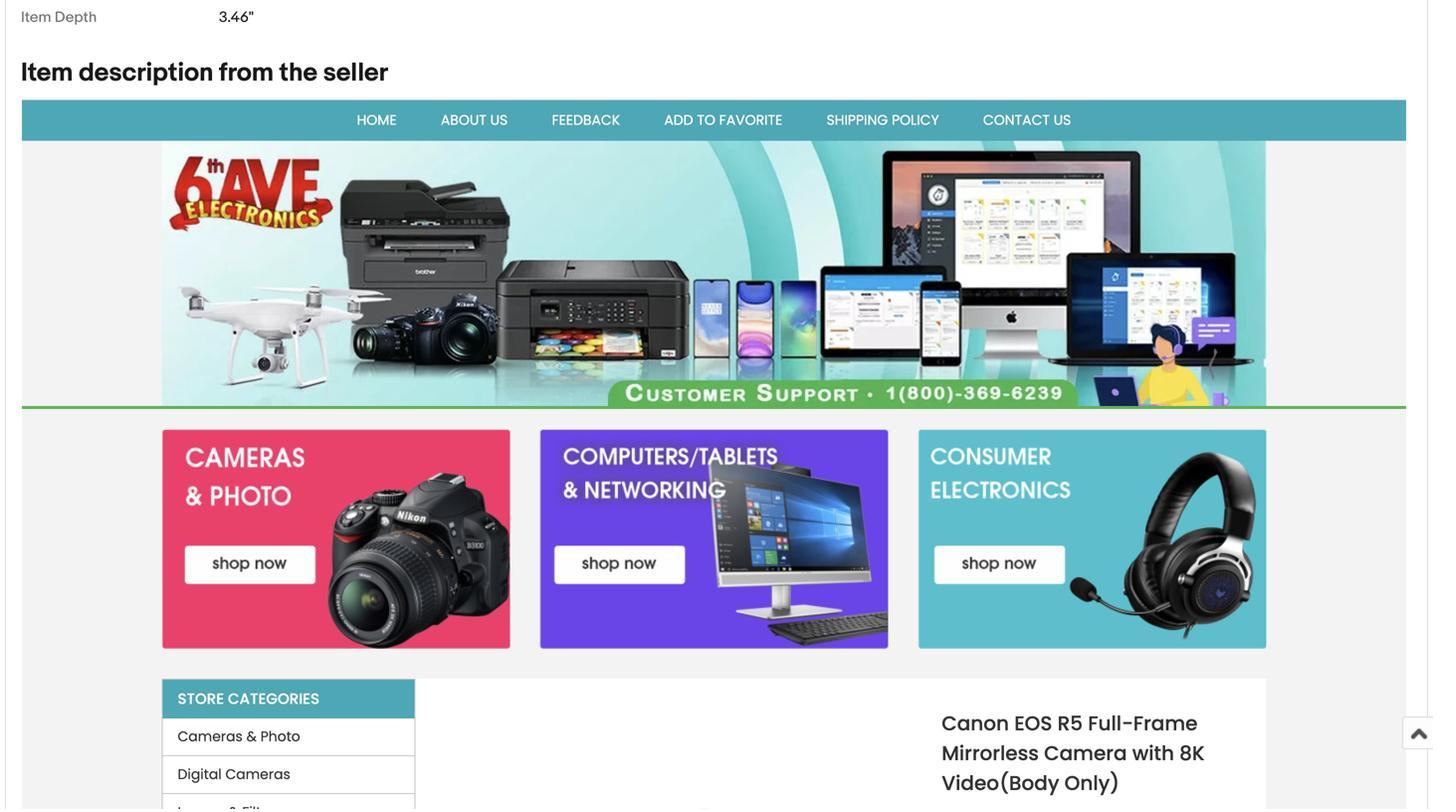 Task type: locate. For each thing, give the bounding box(es) containing it.
2 item from the top
[[21, 58, 73, 89]]

1 vertical spatial item
[[21, 58, 73, 89]]

item description from the seller
[[21, 58, 388, 89]]

1 item from the top
[[21, 9, 51, 26]]

0 vertical spatial item
[[21, 9, 51, 26]]

item
[[21, 9, 51, 26], [21, 58, 73, 89]]

seller
[[323, 58, 388, 89]]

item down item depth
[[21, 58, 73, 89]]

item left depth
[[21, 9, 51, 26]]

depth
[[55, 9, 97, 26]]

from
[[219, 58, 274, 89]]



Task type: vqa. For each thing, say whether or not it's contained in the screenshot.
Sell
no



Task type: describe. For each thing, give the bounding box(es) containing it.
item depth
[[21, 9, 97, 26]]

the
[[279, 58, 318, 89]]

3.46"
[[219, 9, 254, 26]]

item for item description from the seller
[[21, 58, 73, 89]]

item for item depth
[[21, 9, 51, 26]]

description
[[79, 58, 213, 89]]



